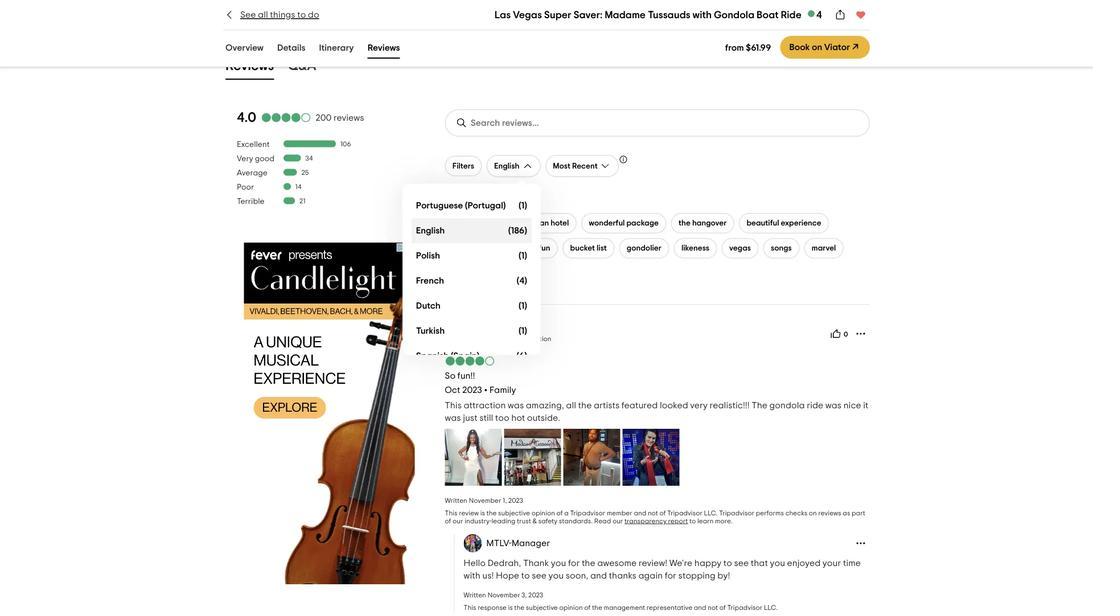 Task type: locate. For each thing, give the bounding box(es) containing it.
enjoyed
[[788, 559, 821, 568]]

1 horizontal spatial and
[[634, 510, 647, 517]]

list box containing portuguese (portugal)
[[403, 184, 541, 368]]

this
[[445, 401, 462, 410], [445, 510, 458, 517], [464, 604, 477, 611]]

and inside the hello dedrah, thank you for the awesome review! we're happy to see that you enjoyed your time with us! hope to see you soon, and thanks again for stopping by!
[[591, 571, 607, 580]]

2023 inside so fun!! oct 2023 • family
[[463, 386, 482, 395]]

english inside popup button
[[495, 162, 520, 170]]

1 vertical spatial english
[[416, 226, 445, 235]]

the inside this attraction was amazing, all the artists featured looked very realistic!!! the gondola ride was nice it was just still too hot outside.
[[579, 401, 592, 410]]

this left response
[[464, 604, 477, 611]]

1 vertical spatial all
[[566, 401, 577, 410]]

representative
[[647, 604, 693, 611]]

gondola
[[714, 10, 755, 20]]

3 option from the top
[[412, 243, 532, 268]]

so
[[445, 371, 456, 380]]

1 vertical spatial november
[[488, 592, 520, 599]]

3 (1) from the top
[[519, 301, 527, 310]]

with down "hello"
[[464, 571, 481, 580]]

1 horizontal spatial reviews
[[819, 510, 842, 517]]

experience
[[781, 219, 822, 227]]

1 horizontal spatial reviews
[[368, 43, 400, 52]]

see left that
[[735, 559, 749, 568]]

our down review
[[453, 518, 463, 525]]

and right soon,
[[591, 571, 607, 580]]

0 horizontal spatial with
[[464, 571, 481, 580]]

0 vertical spatial see
[[735, 559, 749, 568]]

1 vertical spatial not
[[708, 604, 718, 611]]

oct
[[445, 386, 461, 395]]

0 vertical spatial opinion
[[532, 510, 555, 517]]

this down oct
[[445, 401, 462, 410]]

0 horizontal spatial our
[[453, 518, 463, 525]]

4 (1) from the top
[[519, 326, 527, 335]]

1 vertical spatial subjective
[[526, 604, 558, 611]]

option up dutch
[[412, 268, 532, 293]]

is inside written november 3, 2023 this response is the subjective opinion of the management representative and not of tripadvisor llc.
[[508, 604, 513, 611]]

open options menu image
[[856, 328, 867, 339], [856, 538, 867, 549]]

4 option from the top
[[412, 268, 532, 293]]

the hangover button
[[671, 213, 735, 233]]

0 vertical spatial this
[[445, 401, 462, 410]]

venetian hotel button
[[510, 213, 577, 233]]

3 see full review image image from the left
[[564, 429, 621, 486]]

0 vertical spatial november
[[469, 497, 502, 504]]

1 see full review image image from the left
[[445, 429, 502, 486]]

spanish (spain)
[[416, 351, 480, 361]]

4.0 of 5 bubbles image left 200
[[261, 113, 311, 122]]

vegas button
[[722, 238, 759, 259]]

see full review image image down the just
[[445, 429, 502, 486]]

0 horizontal spatial 2023
[[463, 386, 482, 395]]

soon,
[[566, 571, 589, 580]]

this for this attraction was amazing, all the artists featured looked very realistic!!! the gondola ride was nice it was just still too hot outside.
[[445, 401, 462, 410]]

subjective down 3,
[[526, 604, 558, 611]]

opinion up safety
[[532, 510, 555, 517]]

0 vertical spatial and
[[634, 510, 647, 517]]

november for 1,
[[469, 497, 502, 504]]

the inside the hello dedrah, thank you for the awesome review! we're happy to see that you enjoyed your time with us! hope to see you soon, and thanks again for stopping by!
[[582, 559, 596, 568]]

option down wax museum button
[[412, 243, 532, 268]]

1 (1) from the top
[[519, 201, 527, 210]]

itinerary
[[319, 43, 354, 52]]

llc. down that
[[765, 604, 778, 611]]

0 horizontal spatial is
[[481, 510, 485, 517]]

this review is the subjective opinion of a tripadvisor member and not of tripadvisor llc. tripadvisor performs checks on reviews as part of our industry-leading trust & safety standards. read our
[[445, 510, 866, 525]]

see full review image image
[[445, 429, 502, 486], [504, 429, 561, 486], [564, 429, 621, 486], [623, 429, 680, 486]]

2023 right 3,
[[529, 592, 544, 599]]

package
[[627, 219, 659, 227]]

reviews for the left reviews button
[[226, 59, 274, 73]]

2 vertical spatial this
[[464, 604, 477, 611]]

list box
[[403, 184, 541, 368]]

2 horizontal spatial and
[[694, 604, 707, 611]]

(1) right the 1 at the bottom of the page
[[519, 326, 527, 335]]

1 horizontal spatial was
[[508, 401, 524, 410]]

saver:
[[574, 10, 603, 20]]

0 vertical spatial reviews
[[334, 113, 364, 122]]

(4)
[[517, 276, 527, 285]]

0 vertical spatial for
[[569, 559, 580, 568]]

gondolier button
[[619, 238, 670, 259]]

see
[[240, 10, 256, 19]]

0 vertical spatial english
[[495, 162, 520, 170]]

0 horizontal spatial not
[[648, 510, 658, 517]]

1 horizontal spatial is
[[508, 604, 513, 611]]

1 tab list from the top
[[210, 38, 416, 61]]

of left "industry-"
[[445, 518, 451, 525]]

our down member
[[613, 518, 623, 525]]

1 horizontal spatial with
[[693, 10, 712, 20]]

english up mentions at the top left
[[495, 162, 520, 170]]

0 vertical spatial written
[[445, 497, 468, 504]]

llc. up learn
[[705, 510, 718, 517]]

reviews button down overview
[[223, 55, 277, 80]]

2 vertical spatial 2023
[[529, 592, 544, 599]]

reviews down overview button
[[226, 59, 274, 73]]

november
[[469, 497, 502, 504], [488, 592, 520, 599]]

overview
[[226, 43, 264, 52]]

2 see full review image image from the left
[[504, 429, 561, 486]]

our
[[453, 518, 463, 525], [613, 518, 623, 525]]

written for written november 1, 2023
[[445, 497, 468, 504]]

1 vertical spatial with
[[464, 571, 481, 580]]

1 vertical spatial written
[[464, 592, 486, 599]]

november left 1,
[[469, 497, 502, 504]]

1 horizontal spatial for
[[665, 571, 677, 580]]

option containing polish
[[412, 243, 532, 268]]

with inside the hello dedrah, thank you for the awesome review! we're happy to see that you enjoyed your time with us! hope to see you soon, and thanks again for stopping by!
[[464, 571, 481, 580]]

fun!!
[[458, 371, 475, 380]]

the up soon,
[[582, 559, 596, 568]]

written november 3, 2023 this response is the subjective opinion of the management representative and not of tripadvisor llc.
[[464, 592, 778, 611]]

standards.
[[559, 518, 593, 525]]

7 option from the top
[[412, 343, 532, 368]]

1 vertical spatial reviews
[[819, 510, 842, 517]]

this inside this review is the subjective opinion of a tripadvisor member and not of tripadvisor llc. tripadvisor performs checks on reviews as part of our industry-leading trust & safety standards. read our
[[445, 510, 458, 517]]

not up transparency report link on the bottom right of the page
[[648, 510, 658, 517]]

likeness
[[682, 244, 710, 252]]

0 vertical spatial llc.
[[705, 510, 718, 517]]

on right book at the top right of the page
[[812, 43, 823, 52]]

vegas
[[513, 10, 542, 20]]

6 option from the top
[[412, 318, 532, 343]]

november up response
[[488, 592, 520, 599]]

hope
[[496, 571, 520, 580]]

1 vertical spatial 2023
[[509, 497, 524, 504]]

share image
[[835, 9, 847, 21]]

0 vertical spatial reviews
[[368, 43, 400, 52]]

dedra h image
[[445, 324, 463, 342]]

1 vertical spatial is
[[508, 604, 513, 611]]

all inside this attraction was amazing, all the artists featured looked very realistic!!! the gondola ride was nice it was just still too hot outside.
[[566, 401, 577, 410]]

0 vertical spatial open options menu image
[[856, 328, 867, 339]]

0 horizontal spatial reviews
[[334, 113, 364, 122]]

1 horizontal spatial reviews button
[[366, 40, 403, 59]]

Search search field
[[471, 118, 566, 128]]

1 open options menu image from the top
[[856, 328, 867, 339]]

for up soon,
[[569, 559, 580, 568]]

option containing dutch
[[412, 293, 532, 318]]

more.
[[716, 518, 733, 525]]

this inside this attraction was amazing, all the artists featured looked very realistic!!! the gondola ride was nice it was just still too hot outside.
[[445, 401, 462, 410]]

1 vertical spatial and
[[591, 571, 607, 580]]

the left artists
[[579, 401, 592, 410]]

this left review
[[445, 510, 458, 517]]

subjective inside written november 3, 2023 this response is the subjective opinion of the management representative and not of tripadvisor llc.
[[526, 604, 558, 611]]

2023 inside written november 3, 2023 this response is the subjective opinion of the management representative and not of tripadvisor llc.
[[529, 592, 544, 599]]

2 (1) from the top
[[519, 251, 527, 260]]

see full review image image down artists
[[564, 429, 621, 486]]

(spain)
[[451, 351, 480, 361]]

1 vertical spatial this
[[445, 510, 458, 517]]

with left gondola
[[693, 10, 712, 20]]

reviews right itinerary
[[368, 43, 400, 52]]

0 vertical spatial is
[[481, 510, 485, 517]]

1 vertical spatial opinion
[[560, 604, 583, 611]]

0 vertical spatial subjective
[[499, 510, 530, 517]]

excellent
[[237, 140, 270, 148]]

reviews left as
[[819, 510, 842, 517]]

as
[[843, 510, 851, 517]]

34
[[306, 155, 313, 162]]

of
[[530, 244, 537, 252], [557, 510, 563, 517], [660, 510, 666, 517], [445, 518, 451, 525], [585, 604, 591, 611], [720, 604, 726, 611]]

wonderful
[[589, 219, 625, 227]]

(1) up venetian
[[519, 201, 527, 210]]

1 vertical spatial see
[[532, 571, 547, 580]]

outside.
[[527, 414, 561, 423]]

2 option from the top
[[412, 218, 532, 243]]

was left the just
[[445, 414, 461, 423]]

madame
[[605, 10, 646, 20]]

option
[[412, 193, 532, 218], [412, 218, 532, 243], [412, 243, 532, 268], [412, 268, 532, 293], [412, 293, 532, 318], [412, 318, 532, 343], [412, 343, 532, 368]]

4.0 of 5 bubbles image up 'fun!!'
[[445, 357, 495, 366]]

1 option from the top
[[412, 193, 532, 218]]

1 vertical spatial 4.0 of 5 bubbles image
[[445, 357, 495, 366]]

1 horizontal spatial english
[[495, 162, 520, 170]]

0 horizontal spatial was
[[445, 414, 461, 423]]

2 horizontal spatial 2023
[[529, 592, 544, 599]]

2 tab list from the top
[[210, 53, 884, 82]]

of left the a
[[557, 510, 563, 517]]

reviews right 200
[[334, 113, 364, 122]]

subjective inside this review is the subjective opinion of a tripadvisor member and not of tripadvisor llc. tripadvisor performs checks on reviews as part of our industry-leading trust & safety standards. read our
[[499, 510, 530, 517]]

1 horizontal spatial all
[[566, 401, 577, 410]]

the down 3,
[[515, 604, 525, 611]]

option up "dedra h" icon
[[412, 293, 532, 318]]

all right amazing,
[[566, 401, 577, 410]]

2023 left •
[[463, 386, 482, 395]]

subjective up the trust
[[499, 510, 530, 517]]

the
[[752, 401, 768, 410]]

we're
[[670, 559, 693, 568]]

option containing spanish (spain)
[[412, 343, 532, 368]]

2023 right 1,
[[509, 497, 524, 504]]

option up (spain)
[[412, 318, 532, 343]]

and inside this review is the subjective opinion of a tripadvisor member and not of tripadvisor llc. tripadvisor performs checks on reviews as part of our industry-leading trust & safety standards. read our
[[634, 510, 647, 517]]

the up leading
[[487, 510, 497, 517]]

us!
[[483, 571, 494, 580]]

open options menu image up time
[[856, 538, 867, 549]]

all right see
[[258, 10, 268, 19]]

(1) down (4)
[[519, 301, 527, 310]]

0 vertical spatial 4.0 of 5 bubbles image
[[261, 113, 311, 122]]

wonderful package button
[[582, 213, 667, 233]]

english up polish
[[416, 226, 445, 235]]

and right representative
[[694, 604, 707, 611]]

tripadvisor inside written november 3, 2023 this response is the subjective opinion of the management representative and not of tripadvisor llc.
[[728, 604, 763, 611]]

2 our from the left
[[613, 518, 623, 525]]

1 horizontal spatial llc.
[[765, 604, 778, 611]]

venetian hotel
[[518, 219, 569, 227]]

2023 for 3,
[[529, 592, 544, 599]]

2 horizontal spatial was
[[826, 401, 842, 410]]

reviews button right 'itinerary' button
[[366, 40, 403, 59]]

0 vertical spatial with
[[693, 10, 712, 20]]

llc. inside this review is the subjective opinion of a tripadvisor member and not of tripadvisor llc. tripadvisor performs checks on reviews as part of our industry-leading trust & safety standards. read our
[[705, 510, 718, 517]]

open options menu image right 0 on the bottom of the page
[[856, 328, 867, 339]]

llc. inside written november 3, 2023 this response is the subjective opinion of the management representative and not of tripadvisor llc.
[[765, 604, 778, 611]]

1 horizontal spatial 2023
[[509, 497, 524, 504]]

option up 'fun!!'
[[412, 343, 532, 368]]

1 vertical spatial for
[[665, 571, 677, 580]]

1 horizontal spatial our
[[613, 518, 623, 525]]

again
[[639, 571, 663, 580]]

0 horizontal spatial and
[[591, 571, 607, 580]]

written up response
[[464, 592, 486, 599]]

0 horizontal spatial all
[[258, 10, 268, 19]]

see full review image image down this attraction was amazing, all the artists featured looked very realistic!!! the gondola ride was nice it was just still too hot outside.
[[623, 429, 680, 486]]

not
[[648, 510, 658, 517], [708, 604, 718, 611]]

written for written november 3, 2023 this response is the subjective opinion of the management representative and not of tripadvisor llc.
[[464, 592, 486, 599]]

option up wax museum
[[412, 193, 532, 218]]

you right that
[[771, 559, 786, 568]]

2 vertical spatial and
[[694, 604, 707, 611]]

4.0 of 5 bubbles image
[[261, 113, 311, 122], [445, 357, 495, 366]]

1 vertical spatial reviews
[[226, 59, 274, 73]]

super
[[545, 10, 572, 20]]

featured
[[622, 401, 658, 410]]

checks
[[786, 510, 808, 517]]

transparency
[[625, 518, 667, 525]]

was up hot
[[508, 401, 524, 410]]

to
[[297, 10, 306, 19], [690, 518, 696, 525], [724, 559, 733, 568], [522, 571, 530, 580]]

you up soon,
[[551, 559, 567, 568]]

0 horizontal spatial opinion
[[532, 510, 555, 517]]

bucket list
[[571, 244, 607, 252]]

bucket
[[571, 244, 595, 252]]

book
[[790, 43, 810, 52]]

0 vertical spatial all
[[258, 10, 268, 19]]

1 horizontal spatial opinion
[[560, 604, 583, 611]]

see full review image image down 'outside.'
[[504, 429, 561, 486]]

is up "industry-"
[[481, 510, 485, 517]]

4 see full review image image from the left
[[623, 429, 680, 486]]

learn
[[698, 518, 714, 525]]

5 option from the top
[[412, 293, 532, 318]]

filter reviews element
[[237, 139, 422, 211]]

2 open options menu image from the top
[[856, 538, 867, 549]]

$61.99
[[746, 43, 772, 52]]

turkish
[[416, 326, 445, 335]]

of left "fun"
[[530, 244, 537, 252]]

you left soon,
[[549, 571, 564, 580]]

spanish
[[416, 351, 449, 361]]

tripadvisor down by!
[[728, 604, 763, 611]]

marvel button
[[805, 238, 844, 259]]

the
[[679, 219, 691, 227], [579, 401, 592, 410], [487, 510, 497, 517], [582, 559, 596, 568], [515, 604, 525, 611], [593, 604, 603, 611]]

tripadvisor
[[571, 510, 606, 517], [668, 510, 703, 517], [720, 510, 755, 517], [728, 604, 763, 611]]

bucket list button
[[563, 238, 615, 259]]

tab list containing overview
[[210, 38, 416, 61]]

opinion down soon,
[[560, 604, 583, 611]]

written up review
[[445, 497, 468, 504]]

not down by!
[[708, 604, 718, 611]]

tab list
[[210, 38, 416, 61], [210, 53, 884, 82]]

to left learn
[[690, 518, 696, 525]]

1 vertical spatial llc.
[[765, 604, 778, 611]]

opinion inside this review is the subjective opinion of a tripadvisor member and not of tripadvisor llc. tripadvisor performs checks on reviews as part of our industry-leading trust & safety standards. read our
[[532, 510, 555, 517]]

was right "ride"
[[826, 401, 842, 410]]

november inside written november 3, 2023 this response is the subjective opinion of the management representative and not of tripadvisor llc.
[[488, 592, 520, 599]]

1 vertical spatial on
[[809, 510, 817, 517]]

response
[[478, 604, 507, 611]]

the left hangover
[[679, 219, 691, 227]]

realistic!!!
[[710, 401, 750, 410]]

tripadvisor up the more.
[[720, 510, 755, 517]]

1 horizontal spatial not
[[708, 604, 718, 611]]

option down portuguese (portugal)
[[412, 218, 532, 243]]

to left do
[[297, 10, 306, 19]]

management
[[604, 604, 646, 611]]

dedrah,
[[488, 559, 522, 568]]

0 vertical spatial not
[[648, 510, 658, 517]]

is right response
[[508, 604, 513, 611]]

for down we're
[[665, 571, 677, 580]]

(1) left "fun"
[[519, 251, 527, 260]]

0 horizontal spatial reviews
[[226, 59, 274, 73]]

of down soon,
[[585, 604, 591, 611]]

fun
[[539, 244, 551, 252]]

leading
[[492, 518, 516, 525]]

lots of fun button
[[508, 238, 558, 259]]

0 horizontal spatial english
[[416, 226, 445, 235]]

see down "thank"
[[532, 571, 547, 580]]

on right 'checks'
[[809, 510, 817, 517]]

to up by!
[[724, 559, 733, 568]]

0 vertical spatial 2023
[[463, 386, 482, 395]]

part
[[852, 510, 866, 517]]

0 horizontal spatial llc.
[[705, 510, 718, 517]]

written inside written november 3, 2023 this response is the subjective opinion of the management representative and not of tripadvisor llc.
[[464, 592, 486, 599]]

1 vertical spatial open options menu image
[[856, 538, 867, 549]]

good
[[255, 155, 275, 163]]

and up transparency
[[634, 510, 647, 517]]



Task type: describe. For each thing, give the bounding box(es) containing it.
to down "thank"
[[522, 571, 530, 580]]

hello
[[464, 559, 486, 568]]

songs
[[771, 244, 792, 252]]

stopping
[[679, 571, 716, 580]]

contribution
[[513, 335, 552, 342]]

1 horizontal spatial 4.0 of 5 bubbles image
[[445, 357, 495, 366]]

just
[[463, 414, 478, 423]]

is inside this review is the subjective opinion of a tripadvisor member and not of tripadvisor llc. tripadvisor performs checks on reviews as part of our industry-leading trust & safety standards. read our
[[481, 510, 485, 517]]

(6)
[[517, 351, 527, 361]]

marvel
[[812, 244, 837, 252]]

(1) for dutch
[[519, 301, 527, 310]]

not inside this review is the subjective opinion of a tripadvisor member and not of tripadvisor llc. tripadvisor performs checks on reviews as part of our industry-leading trust & safety standards. read our
[[648, 510, 658, 517]]

option containing portuguese (portugal)
[[412, 193, 532, 218]]

mtlv-
[[487, 539, 512, 548]]

report
[[669, 518, 688, 525]]

opinion inside written november 3, 2023 this response is the subjective opinion of the management representative and not of tripadvisor llc.
[[560, 604, 583, 611]]

that
[[751, 559, 769, 568]]

option containing french
[[412, 268, 532, 293]]

gondolier
[[627, 244, 662, 252]]

3,
[[522, 592, 527, 599]]

manager
[[512, 539, 550, 548]]

book on viator
[[790, 43, 851, 52]]

of down by!
[[720, 604, 726, 611]]

from
[[726, 43, 744, 52]]

details button
[[275, 40, 308, 59]]

terrible
[[237, 197, 265, 205]]

option containing turkish
[[412, 318, 532, 343]]

1 our from the left
[[453, 518, 463, 525]]

very good
[[237, 155, 275, 163]]

1 horizontal spatial see
[[735, 559, 749, 568]]

0 button
[[827, 325, 852, 343]]

0 horizontal spatial 4.0 of 5 bubbles image
[[261, 113, 311, 122]]

hotel
[[551, 219, 569, 227]]

viator
[[825, 43, 851, 52]]

option containing english
[[412, 218, 532, 243]]

0 horizontal spatial see
[[532, 571, 547, 580]]

details
[[277, 43, 306, 52]]

(1) for portuguese (portugal)
[[519, 201, 527, 210]]

0 horizontal spatial for
[[569, 559, 580, 568]]

popular mentions
[[445, 196, 517, 205]]

mtlv-manager link
[[487, 539, 550, 548]]

review!
[[639, 559, 668, 568]]

the inside this review is the subjective opinion of a tripadvisor member and not of tripadvisor llc. tripadvisor performs checks on reviews as part of our industry-leading trust & safety standards. read our
[[487, 510, 497, 517]]

106
[[341, 141, 351, 148]]

tab list containing reviews
[[210, 53, 884, 82]]

november for 3,
[[488, 592, 520, 599]]

hangover
[[693, 219, 727, 227]]

of inside button
[[530, 244, 537, 252]]

0
[[844, 331, 849, 338]]

not inside written november 3, 2023 this response is the subjective opinion of the management representative and not of tripadvisor llc.
[[708, 604, 718, 611]]

it
[[864, 401, 869, 410]]

tripadvisor up 'standards.'
[[571, 510, 606, 517]]

reviews inside this review is the subjective opinion of a tripadvisor member and not of tripadvisor llc. tripadvisor performs checks on reviews as part of our industry-leading trust & safety standards. read our
[[819, 510, 842, 517]]

ride
[[781, 10, 802, 20]]

advertisement region
[[244, 243, 415, 584]]

25
[[302, 169, 309, 176]]

book on viator link
[[781, 36, 871, 59]]

a
[[565, 510, 569, 517]]

200 reviews
[[316, 113, 364, 122]]

venetian
[[518, 219, 549, 227]]

still
[[480, 414, 494, 423]]

dutch
[[416, 301, 441, 310]]

safety
[[539, 518, 558, 525]]

family
[[490, 386, 516, 395]]

member
[[607, 510, 633, 517]]

on inside this review is the subjective opinion of a tripadvisor member and not of tripadvisor llc. tripadvisor performs checks on reviews as part of our industry-leading trust & safety standards. read our
[[809, 510, 817, 517]]

artists
[[594, 401, 620, 410]]

attraction
[[464, 401, 506, 410]]

popular
[[445, 196, 477, 205]]

too
[[496, 414, 510, 423]]

most recent
[[553, 162, 598, 170]]

so fun!! oct 2023 • family
[[445, 371, 516, 395]]

mtlv manager image
[[464, 534, 482, 553]]

read
[[595, 518, 611, 525]]

las vegas super saver: madame tussauds with gondola boat ride
[[495, 10, 802, 20]]

0 horizontal spatial reviews button
[[223, 55, 277, 80]]

average
[[237, 169, 268, 177]]

this for this review is the subjective opinion of a tripadvisor member and not of tripadvisor llc. tripadvisor performs checks on reviews as part of our industry-leading trust & safety standards. read our
[[445, 510, 458, 517]]

polish
[[416, 251, 440, 260]]

from $61.99
[[726, 43, 772, 52]]

reviews for the rightmost reviews button
[[368, 43, 400, 52]]

(186)
[[509, 226, 527, 235]]

wonderful package
[[589, 219, 659, 227]]

14
[[296, 184, 302, 190]]

boat
[[757, 10, 779, 20]]

performs
[[756, 510, 785, 517]]

list
[[597, 244, 607, 252]]

all inside see all things to do link
[[258, 10, 268, 19]]

transparency report link
[[625, 518, 688, 525]]

200
[[316, 113, 332, 122]]

0 vertical spatial on
[[812, 43, 823, 52]]

of up transparency report link on the bottom right of the page
[[660, 510, 666, 517]]

the inside the hangover button
[[679, 219, 691, 227]]

transparency report to learn more.
[[625, 518, 733, 525]]

tripadvisor up transparency report to learn more.
[[668, 510, 703, 517]]

gondola
[[770, 401, 805, 410]]

tussauds
[[648, 10, 691, 20]]

q&a
[[288, 59, 316, 73]]

•
[[484, 386, 488, 395]]

mentions
[[479, 196, 517, 205]]

2023 for oct
[[463, 386, 482, 395]]

(1) for polish
[[519, 251, 527, 260]]

things
[[270, 10, 295, 19]]

the left management
[[593, 604, 603, 611]]

english button
[[487, 155, 541, 177]]

and inside written november 3, 2023 this response is the subjective opinion of the management representative and not of tripadvisor llc.
[[694, 604, 707, 611]]

remove from trip image
[[856, 9, 867, 21]]

amazing,
[[526, 401, 564, 410]]

hello dedrah, thank you for the awesome review! we're happy to see that you enjoyed your time with us! hope to see you soon, and thanks again for stopping by!
[[464, 559, 861, 580]]

this inside written november 3, 2023 this response is the subjective opinion of the management representative and not of tripadvisor llc.
[[464, 604, 477, 611]]

1 contribution
[[510, 335, 552, 342]]

by!
[[718, 571, 731, 580]]

(1) for turkish
[[519, 326, 527, 335]]

your
[[823, 559, 842, 568]]

search image
[[456, 117, 468, 129]]

2023 for 1,
[[509, 497, 524, 504]]

recent
[[573, 162, 598, 170]]

(portugal)
[[465, 201, 506, 210]]

4.0
[[237, 111, 257, 124]]

4
[[817, 10, 823, 20]]

songs button
[[764, 238, 800, 259]]

so fun!! link
[[445, 371, 475, 380]]

beautiful
[[747, 219, 780, 227]]



Task type: vqa. For each thing, say whether or not it's contained in the screenshot.


